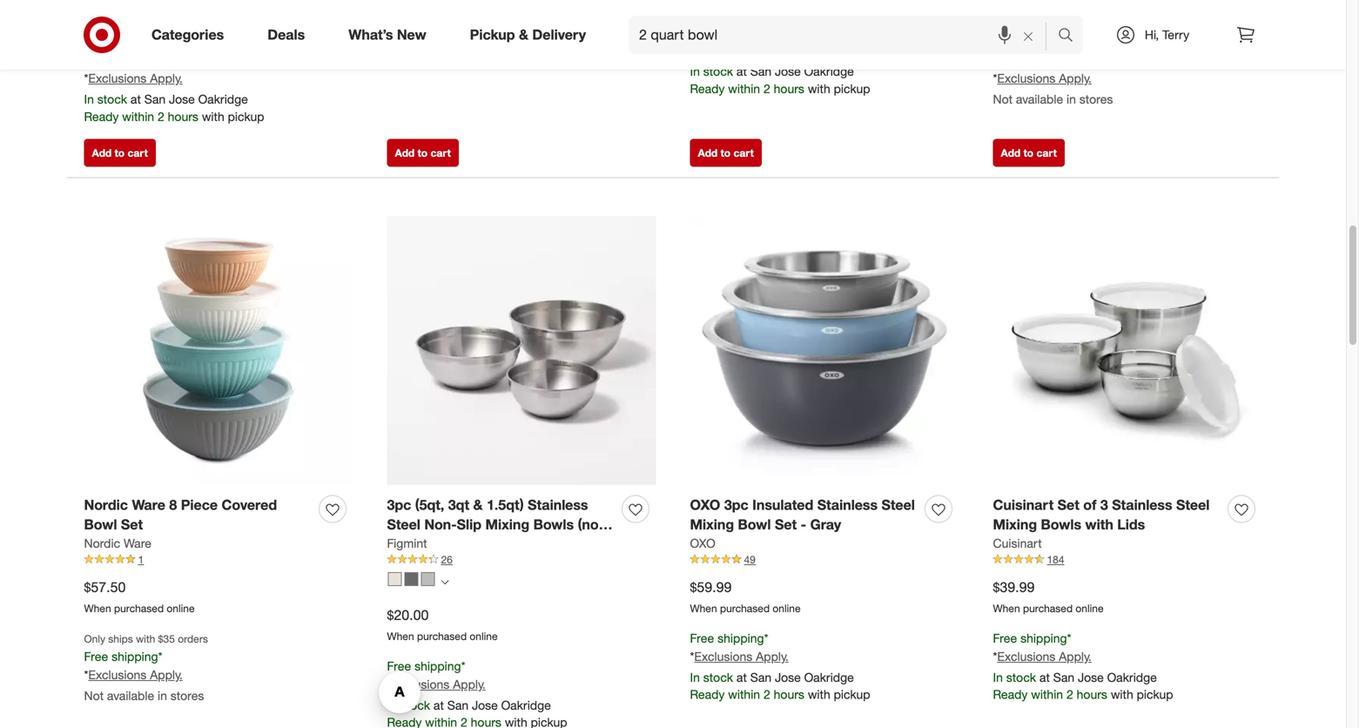 Task type: locate. For each thing, give the bounding box(es) containing it.
all colors element
[[441, 576, 449, 586]]

deals
[[268, 26, 305, 43]]

oxo up oxo link
[[690, 496, 721, 513]]

1 3pc from the left
[[387, 496, 411, 513]]

set inside cuisinart set of 3 stainless steel mixing bowls with lids
[[1058, 496, 1080, 513]]

0 horizontal spatial 3pc
[[387, 496, 411, 513]]

bowl down insulated
[[738, 516, 771, 533]]

ware
[[132, 496, 165, 513], [124, 536, 152, 551]]

mixing inside oxo 3pc insulated stainless steel mixing bowl set - gray
[[690, 516, 734, 533]]

1 add from the left
[[92, 146, 112, 159]]

jose
[[775, 63, 801, 79], [169, 91, 195, 107], [775, 670, 801, 685], [1078, 670, 1104, 685], [472, 697, 498, 713]]

1 horizontal spatial only ships with $35 orders free shipping * * exclusions apply. not available in stores
[[993, 36, 1117, 107]]

purchased up categories
[[114, 5, 164, 18]]

1 horizontal spatial in
[[1067, 91, 1077, 107]]

add for third add to cart button
[[698, 146, 718, 159]]

1 horizontal spatial mixing
[[690, 516, 734, 533]]

figmint
[[387, 536, 427, 551]]

add to cart button
[[84, 139, 156, 167], [387, 139, 459, 167], [690, 139, 762, 167], [993, 139, 1065, 167]]

cart for 4th add to cart button
[[1037, 146, 1057, 159]]

stainless up gray
[[818, 496, 878, 513]]

apply. up in stock at  san jose oakridge
[[453, 677, 486, 692]]

2 horizontal spatial steel
[[1177, 496, 1210, 513]]

purchased up the free shipping * * exclusions apply.
[[417, 630, 467, 643]]

bowl inside oxo 3pc insulated stainless steel mixing bowl set - gray
[[738, 516, 771, 533]]

184
[[1047, 553, 1065, 566]]

1 horizontal spatial free shipping * * exclusions apply. in stock at  san jose oakridge ready within 2 hours with pickup
[[993, 631, 1174, 702]]

at
[[737, 63, 747, 79], [131, 91, 141, 107], [737, 670, 747, 685], [1040, 670, 1050, 685], [434, 697, 444, 713]]

pickup
[[470, 26, 515, 43]]

nordic for nordic ware
[[84, 536, 120, 551]]

4 to from the left
[[1024, 146, 1034, 159]]

apply.
[[453, 25, 486, 40], [150, 70, 183, 86], [1059, 70, 1092, 86], [756, 649, 789, 664], [1059, 649, 1092, 664], [150, 667, 183, 682], [453, 677, 486, 692]]

0 horizontal spatial bowl
[[84, 516, 117, 533]]

at inside only ships with $35 orders free shipping * exclusions apply. in stock at  san jose oakridge ready within 2 hours with pickup
[[131, 91, 141, 107]]

online inside $57.50 when purchased online
[[167, 602, 195, 615]]

oxo 3pc insulated stainless steel mixing bowl set - gray image
[[690, 216, 959, 485], [690, 216, 959, 485]]

at down categories link
[[131, 91, 141, 107]]

cuisinart up $39.99
[[993, 536, 1042, 551]]

what's new
[[349, 26, 426, 43]]

hi,
[[1145, 27, 1159, 42]]

2 cuisinart from the top
[[993, 536, 1042, 551]]

0 horizontal spatial -
[[418, 536, 424, 553]]

&
[[519, 26, 529, 43], [473, 496, 483, 513]]

1 vertical spatial -
[[418, 536, 424, 553]]

1 bowl from the left
[[84, 516, 117, 533]]

cart for 3rd add to cart button from right
[[431, 146, 451, 159]]

2 oxo from the top
[[690, 536, 716, 551]]

set
[[1058, 496, 1080, 513], [121, 516, 143, 533], [775, 516, 797, 533]]

when inside $57.50 when purchased online
[[84, 602, 111, 615]]

purchased inside $57.50 when purchased online
[[114, 602, 164, 615]]

2 cart from the left
[[431, 146, 451, 159]]

pickup & delivery
[[470, 26, 586, 43]]

steel
[[882, 496, 915, 513], [1177, 496, 1210, 513], [387, 516, 421, 533]]

shipping down $39.99 when purchased online at the right bottom of page
[[1021, 631, 1067, 646]]

1 vertical spatial &
[[473, 496, 483, 513]]

2 mixing from the left
[[690, 516, 734, 533]]

free shipping * * exclusions apply. in stock at  san jose oakridge ready within 2 hours with pickup for $39.99
[[993, 631, 1174, 702]]

2 stainless from the left
[[818, 496, 878, 513]]

online down 184 link on the bottom of the page
[[1076, 602, 1104, 615]]

1 nordic from the top
[[84, 496, 128, 513]]

- right lids)
[[418, 536, 424, 553]]

available
[[1016, 91, 1064, 107], [107, 688, 154, 703]]

shipping down $57.50 when purchased online
[[112, 649, 158, 664]]

apply. down $59.99 when purchased online
[[756, 649, 789, 664]]

shipping down categories
[[112, 52, 158, 68]]

hi, terry
[[1145, 27, 1190, 42]]

ships inside only ships with $35 orders free shipping * exclusions apply. in stock at  san jose oakridge ready within 2 hours with pickup
[[108, 36, 133, 49]]

cream image
[[388, 572, 402, 586]]

3 mixing from the left
[[993, 516, 1037, 533]]

3pc left insulated
[[725, 496, 749, 513]]

3
[[1101, 496, 1109, 513]]

apply. inside the free shipping * * exclusions apply.
[[453, 677, 486, 692]]

1 horizontal spatial not
[[993, 91, 1013, 107]]

in
[[690, 63, 700, 79], [84, 91, 94, 107], [690, 670, 700, 685], [993, 670, 1003, 685], [387, 697, 397, 713]]

hours inside only ships with $35 orders free shipping * exclusions apply. in stock at  san jose oakridge ready within 2 hours with pickup
[[168, 109, 199, 124]]

4 cart from the left
[[1037, 146, 1057, 159]]

san
[[751, 63, 772, 79], [144, 91, 166, 107], [751, 670, 772, 685], [1054, 670, 1075, 685], [447, 697, 469, 713]]

shipping down $20.00 when purchased online
[[415, 658, 461, 674]]

1 bowls from the left
[[534, 516, 574, 533]]

nordic ware
[[84, 536, 152, 551]]

ware up 1
[[124, 536, 152, 551]]

in inside in stock at  san jose oakridge ready within 2 hours with pickup
[[690, 63, 700, 79]]

*
[[387, 25, 391, 40], [1067, 52, 1072, 68], [84, 70, 88, 86], [993, 70, 998, 86], [764, 631, 769, 646], [1067, 631, 1072, 646], [690, 649, 695, 664], [993, 649, 998, 664], [158, 649, 162, 664], [461, 658, 466, 674], [84, 667, 88, 682], [387, 677, 391, 692]]

online up search
[[1076, 5, 1104, 18]]

0 vertical spatial stores
[[1080, 91, 1114, 107]]

2 to from the left
[[418, 146, 428, 159]]

purchased for $57.50
[[114, 602, 164, 615]]

0 vertical spatial not
[[993, 91, 1013, 107]]

$57.50 when purchased online
[[84, 579, 195, 615]]

online down 1 link
[[167, 602, 195, 615]]

0 vertical spatial available
[[1016, 91, 1064, 107]]

nordic inside nordic ware 8 piece covered bowl set
[[84, 496, 128, 513]]

online up the free shipping * * exclusions apply.
[[470, 630, 498, 643]]

$59.99 when purchased online
[[690, 579, 801, 615]]

when for $59.99
[[690, 602, 717, 615]]

stainless up lids
[[1112, 496, 1173, 513]]

apply. down $39.99 when purchased online at the right bottom of page
[[1059, 649, 1092, 664]]

-
[[801, 516, 807, 533], [418, 536, 424, 553]]

orders
[[178, 36, 208, 49], [1087, 36, 1117, 49], [178, 632, 208, 645]]

mixing up oxo link
[[690, 516, 734, 533]]

2 free shipping * * exclusions apply. in stock at  san jose oakridge ready within 2 hours with pickup from the left
[[993, 631, 1174, 702]]

at inside in stock at  san jose oakridge ready within 2 hours with pickup
[[737, 63, 747, 79]]

2 add to cart from the left
[[395, 146, 451, 159]]

3 stainless from the left
[[1112, 496, 1173, 513]]

2 inside only ships with $35 orders free shipping * exclusions apply. in stock at  san jose oakridge ready within 2 hours with pickup
[[158, 109, 164, 124]]

0 horizontal spatial not
[[84, 688, 104, 703]]

oxo
[[690, 496, 721, 513], [690, 536, 716, 551]]

0 horizontal spatial &
[[473, 496, 483, 513]]

2 inside in stock at  san jose oakridge ready within 2 hours with pickup
[[764, 81, 771, 96]]

3pc left the '(5qt,'
[[387, 496, 411, 513]]

0 vertical spatial nordic
[[84, 496, 128, 513]]

pickup & delivery link
[[455, 16, 608, 54]]

1 cuisinart from the top
[[993, 496, 1054, 513]]

when purchased online up categories
[[84, 5, 195, 18]]

in stock at  san jose oakridge
[[387, 697, 551, 713]]

4 add to cart from the left
[[1001, 146, 1057, 159]]

online inside $59.99 when purchased online
[[773, 602, 801, 615]]

2 horizontal spatial mixing
[[993, 516, 1037, 533]]

0 vertical spatial only ships with $35 orders free shipping * * exclusions apply. not available in stores
[[993, 36, 1117, 107]]

1 vertical spatial available
[[107, 688, 154, 703]]

cart for third add to cart button
[[734, 146, 754, 159]]

0 horizontal spatial free shipping * * exclusions apply. in stock at  san jose oakridge ready within 2 hours with pickup
[[690, 631, 871, 702]]

categories link
[[137, 16, 246, 54]]

cuisinart up cuisinart link
[[993, 496, 1054, 513]]

set left of
[[1058, 496, 1080, 513]]

1 vertical spatial ware
[[124, 536, 152, 551]]

stock
[[704, 63, 733, 79], [97, 91, 127, 107], [704, 670, 733, 685], [1007, 670, 1037, 685], [400, 697, 430, 713]]

1 horizontal spatial available
[[1016, 91, 1064, 107]]

bowl
[[84, 516, 117, 533], [738, 516, 771, 533]]

online up in stock at  san jose oakridge ready within 2 hours with pickup
[[773, 33, 801, 46]]

0 horizontal spatial in
[[158, 688, 167, 703]]

cuisinart inside cuisinart set of 3 stainless steel mixing bowls with lids
[[993, 496, 1054, 513]]

set inside oxo 3pc insulated stainless steel mixing bowl set - gray
[[775, 516, 797, 533]]

purchased inside $20.00 when purchased online
[[417, 630, 467, 643]]

when for $20.00
[[387, 630, 414, 643]]

steel inside "3pc (5qt, 3qt & 1.5qt) stainless steel non-slip mixing bowls (no lids) - figmint™"
[[387, 516, 421, 533]]

apply. down categories
[[150, 70, 183, 86]]

ships down $57.50 when purchased online
[[108, 632, 133, 645]]

purchased up search
[[1023, 5, 1073, 18]]

add to cart for third add to cart button
[[698, 146, 754, 159]]

ready
[[690, 81, 725, 96], [84, 109, 119, 124], [690, 687, 725, 702], [993, 687, 1028, 702]]

set down insulated
[[775, 516, 797, 533]]

1 vertical spatial only ships with $35 orders free shipping * * exclusions apply. not available in stores
[[84, 632, 208, 703]]

ware inside nordic ware 8 piece covered bowl set
[[132, 496, 165, 513]]

online for $20.00
[[470, 630, 498, 643]]

steel inside oxo 3pc insulated stainless steel mixing bowl set - gray
[[882, 496, 915, 513]]

2 horizontal spatial stainless
[[1112, 496, 1173, 513]]

oxo up $59.99
[[690, 536, 716, 551]]

what's
[[349, 26, 393, 43]]

with inside in stock at  san jose oakridge ready within 2 hours with pickup
[[808, 81, 831, 96]]

ready inside only ships with $35 orders free shipping * exclusions apply. in stock at  san jose oakridge ready within 2 hours with pickup
[[84, 109, 119, 124]]

shipping down search
[[1021, 52, 1067, 68]]

& right 3qt
[[473, 496, 483, 513]]

pickup
[[834, 81, 871, 96], [228, 109, 264, 124], [834, 687, 871, 702], [1137, 687, 1174, 702]]

ships left search button
[[1018, 36, 1042, 49]]

bowls up 184
[[1041, 516, 1082, 533]]

when purchased online up search
[[993, 5, 1104, 18]]

1 horizontal spatial bowl
[[738, 516, 771, 533]]

0 horizontal spatial steel
[[387, 516, 421, 533]]

only ships with $35 orders free shipping * exclusions apply. in stock at  san jose oakridge ready within 2 hours with pickup
[[84, 36, 264, 124]]

free shipping * * exclusions apply.
[[387, 658, 486, 692]]

mixing up cuisinart link
[[993, 516, 1037, 533]]

purchased down $39.99
[[1023, 602, 1073, 615]]

online inside $20.00 when purchased online
[[470, 630, 498, 643]]

exclusions apply. button
[[391, 24, 486, 42], [88, 70, 183, 87], [998, 70, 1092, 87], [695, 648, 789, 665], [998, 648, 1092, 665], [88, 666, 183, 684], [391, 676, 486, 693]]

3pc (5qt, 3qt & 1.5qt) stainless steel non-slip mixing bowls (no lids) - figmint™ image
[[387, 216, 656, 485], [387, 216, 656, 485]]

1.5qt)
[[487, 496, 524, 513]]

cart
[[128, 146, 148, 159], [431, 146, 451, 159], [734, 146, 754, 159], [1037, 146, 1057, 159]]

purchased down the $30.00
[[720, 33, 770, 46]]

1 horizontal spatial -
[[801, 516, 807, 533]]

1 free shipping * * exclusions apply. in stock at  san jose oakridge ready within 2 hours with pickup from the left
[[690, 631, 871, 702]]

purchased inside $30.00 when purchased online
[[720, 33, 770, 46]]

when for $57.50
[[84, 602, 111, 615]]

ware left 8
[[132, 496, 165, 513]]

4 add from the left
[[1001, 146, 1021, 159]]

* inside only ships with $35 orders free shipping * exclusions apply. in stock at  san jose oakridge ready within 2 hours with pickup
[[84, 70, 88, 86]]

mixing down the 1.5qt)
[[486, 516, 530, 533]]

purchased down $59.99
[[720, 602, 770, 615]]

stores
[[1080, 91, 1114, 107], [171, 688, 204, 703]]

lids)
[[387, 536, 415, 553]]

categories
[[152, 26, 224, 43]]

add
[[92, 146, 112, 159], [395, 146, 415, 159], [698, 146, 718, 159], [1001, 146, 1021, 159]]

oakridge inside only ships with $35 orders free shipping * exclusions apply. in stock at  san jose oakridge ready within 2 hours with pickup
[[198, 91, 248, 107]]

bowls left (no
[[534, 516, 574, 533]]

bowls
[[534, 516, 574, 533], [1041, 516, 1082, 533]]

0 horizontal spatial bowls
[[534, 516, 574, 533]]

1 when purchased online from the left
[[84, 5, 195, 18]]

3 add from the left
[[698, 146, 718, 159]]

free shipping * * exclusions apply. in stock at  san jose oakridge ready within 2 hours with pickup down $39.99 when purchased online at the right bottom of page
[[993, 631, 1174, 702]]

search
[[1050, 28, 1092, 45]]

add to cart for 1st add to cart button from left
[[92, 146, 148, 159]]

nordic
[[84, 496, 128, 513], [84, 536, 120, 551]]

apply. down $57.50 when purchased online
[[150, 667, 183, 682]]

purchased down $57.50
[[114, 602, 164, 615]]

oxo inside oxo 3pc insulated stainless steel mixing bowl set - gray
[[690, 496, 721, 513]]

0 vertical spatial cuisinart
[[993, 496, 1054, 513]]

purchased for $59.99
[[720, 602, 770, 615]]

1 oxo from the top
[[690, 496, 721, 513]]

2 add from the left
[[395, 146, 415, 159]]

2 when purchased online from the left
[[993, 5, 1104, 18]]

at down the free shipping * * exclusions apply.
[[434, 697, 444, 713]]

cuisinart set of 3 stainless steel mixing bowls with lids
[[993, 496, 1210, 533]]

bowl inside nordic ware 8 piece covered bowl set
[[84, 516, 117, 533]]

3 cart from the left
[[734, 146, 754, 159]]

cart for 1st add to cart button from left
[[128, 146, 148, 159]]

in stock at  san jose oakridge ready within 2 hours with pickup
[[690, 63, 871, 96]]

online
[[167, 5, 195, 18], [1076, 5, 1104, 18], [773, 33, 801, 46], [167, 602, 195, 615], [773, 602, 801, 615], [1076, 602, 1104, 615], [470, 630, 498, 643]]

at down $59.99 when purchased online
[[737, 670, 747, 685]]

1 horizontal spatial set
[[775, 516, 797, 533]]

1 mixing from the left
[[486, 516, 530, 533]]

when inside $20.00 when purchased online
[[387, 630, 414, 643]]

& right pickup
[[519, 26, 529, 43]]

when inside $39.99 when purchased online
[[993, 602, 1021, 615]]

hours inside in stock at  san jose oakridge ready within 2 hours with pickup
[[774, 81, 805, 96]]

only
[[84, 36, 105, 49], [993, 36, 1015, 49], [84, 632, 105, 645]]

purchased for $30.00
[[720, 33, 770, 46]]

1 add to cart from the left
[[92, 146, 148, 159]]

add to cart for 3rd add to cart button from right
[[395, 146, 451, 159]]

0 horizontal spatial mixing
[[486, 516, 530, 533]]

8
[[169, 496, 177, 513]]

free inside only ships with $35 orders free shipping * exclusions apply. in stock at  san jose oakridge ready within 2 hours with pickup
[[84, 52, 108, 68]]

bowls inside cuisinart set of 3 stainless steel mixing bowls with lids
[[1041, 516, 1082, 533]]

san inside only ships with $35 orders free shipping * exclusions apply. in stock at  san jose oakridge ready within 2 hours with pickup
[[144, 91, 166, 107]]

at down $30.00 when purchased online
[[737, 63, 747, 79]]

1 vertical spatial oxo
[[690, 536, 716, 551]]

2
[[764, 81, 771, 96], [158, 109, 164, 124], [764, 687, 771, 702], [1067, 687, 1074, 702]]

stainless inside oxo 3pc insulated stainless steel mixing bowl set - gray
[[818, 496, 878, 513]]

cuisinart set of 3 stainless steel mixing bowls with lids image
[[993, 216, 1263, 485], [993, 216, 1263, 485]]

deals link
[[253, 16, 327, 54]]

when inside $30.00 when purchased online
[[690, 33, 717, 46]]

184 link
[[993, 552, 1263, 568]]

purchased inside $39.99 when purchased online
[[1023, 602, 1073, 615]]

1 horizontal spatial steel
[[882, 496, 915, 513]]

when purchased online
[[84, 5, 195, 18], [993, 5, 1104, 18]]

when
[[84, 5, 111, 18], [993, 5, 1021, 18], [690, 33, 717, 46], [84, 602, 111, 615], [690, 602, 717, 615], [993, 602, 1021, 615], [387, 630, 414, 643]]

0 vertical spatial oxo
[[690, 496, 721, 513]]

set up nordic ware
[[121, 516, 143, 533]]

nordic up nordic ware
[[84, 496, 128, 513]]

3pc inside "3pc (5qt, 3qt & 1.5qt) stainless steel non-slip mixing bowls (no lids) - figmint™"
[[387, 496, 411, 513]]

exclusions inside the free shipping * * exclusions apply.
[[391, 677, 450, 692]]

- left gray
[[801, 516, 807, 533]]

orders inside only ships with $35 orders free shipping * exclusions apply. in stock at  san jose oakridge ready within 2 hours with pickup
[[178, 36, 208, 49]]

0 vertical spatial ware
[[132, 496, 165, 513]]

1 vertical spatial stores
[[171, 688, 204, 703]]

cuisinart
[[993, 496, 1054, 513], [993, 536, 1042, 551]]

stainless up (no
[[528, 496, 588, 513]]

when inside $59.99 when purchased online
[[690, 602, 717, 615]]

san down $59.99 when purchased online
[[751, 670, 772, 685]]

exclusions
[[391, 25, 450, 40], [88, 70, 147, 86], [998, 70, 1056, 86], [695, 649, 753, 664], [998, 649, 1056, 664], [88, 667, 147, 682], [391, 677, 450, 692]]

2 3pc from the left
[[725, 496, 749, 513]]

shipping
[[112, 52, 158, 68], [1021, 52, 1067, 68], [718, 631, 764, 646], [1021, 631, 1067, 646], [112, 649, 158, 664], [415, 658, 461, 674]]

1 vertical spatial nordic
[[84, 536, 120, 551]]

san down categories
[[144, 91, 166, 107]]

with
[[136, 36, 155, 49], [1045, 36, 1065, 49], [808, 81, 831, 96], [202, 109, 224, 124], [1086, 516, 1114, 533], [136, 632, 155, 645], [808, 687, 831, 702], [1111, 687, 1134, 702]]

0 vertical spatial -
[[801, 516, 807, 533]]

0 horizontal spatial when purchased online
[[84, 5, 195, 18]]

within
[[728, 81, 760, 96], [122, 109, 154, 124], [728, 687, 760, 702], [1032, 687, 1064, 702]]

bowl up nordic ware
[[84, 516, 117, 533]]

gray image
[[405, 572, 419, 586]]

1 horizontal spatial bowls
[[1041, 516, 1082, 533]]

0 horizontal spatial stores
[[171, 688, 204, 703]]

2 bowls from the left
[[1041, 516, 1082, 533]]

online down 49 link
[[773, 602, 801, 615]]

purchased
[[114, 5, 164, 18], [1023, 5, 1073, 18], [720, 33, 770, 46], [114, 602, 164, 615], [720, 602, 770, 615], [1023, 602, 1073, 615], [417, 630, 467, 643]]

2 horizontal spatial set
[[1058, 496, 1080, 513]]

0 horizontal spatial stainless
[[528, 496, 588, 513]]

nordic ware 8 piece covered bowl set image
[[84, 216, 353, 485], [84, 216, 353, 485]]

to
[[115, 146, 125, 159], [418, 146, 428, 159], [721, 146, 731, 159], [1024, 146, 1034, 159]]

$30.00 when purchased online
[[690, 10, 801, 46]]

purchased inside $59.99 when purchased online
[[720, 602, 770, 615]]

insulated
[[753, 496, 814, 513]]

oakridge
[[805, 63, 854, 79], [198, 91, 248, 107], [805, 670, 854, 685], [1108, 670, 1157, 685], [501, 697, 551, 713]]

figmint link
[[387, 535, 427, 552]]

1 vertical spatial cuisinart
[[993, 536, 1042, 551]]

online inside $39.99 when purchased online
[[1076, 602, 1104, 615]]

2 nordic from the top
[[84, 536, 120, 551]]

1 stainless from the left
[[528, 496, 588, 513]]

online inside $30.00 when purchased online
[[773, 33, 801, 46]]

shipping down $59.99 when purchased online
[[718, 631, 764, 646]]

2 bowl from the left
[[738, 516, 771, 533]]

nordic up $57.50
[[84, 536, 120, 551]]

cuisinart for cuisinart
[[993, 536, 1042, 551]]

pickup inside in stock at  san jose oakridge ready within 2 hours with pickup
[[834, 81, 871, 96]]

set inside nordic ware 8 piece covered bowl set
[[121, 516, 143, 533]]

ships left categories
[[108, 36, 133, 49]]

free shipping * * exclusions apply. in stock at  san jose oakridge ready within 2 hours with pickup
[[690, 631, 871, 702], [993, 631, 1174, 702]]

san down $30.00 when purchased online
[[751, 63, 772, 79]]

0 vertical spatial &
[[519, 26, 529, 43]]

free inside the free shipping * * exclusions apply.
[[387, 658, 411, 674]]

$30.00
[[690, 10, 732, 27]]

1 horizontal spatial when purchased online
[[993, 5, 1104, 18]]

only ships with $35 orders free shipping * * exclusions apply. not available in stores
[[993, 36, 1117, 107], [84, 632, 208, 703]]

3 add to cart button from the left
[[690, 139, 762, 167]]

0 horizontal spatial set
[[121, 516, 143, 533]]

oxo link
[[690, 535, 716, 552]]

* exclusions apply.
[[387, 25, 486, 40]]

free shipping * * exclusions apply. in stock at  san jose oakridge ready within 2 hours with pickup down $59.99 when purchased online
[[690, 631, 871, 702]]

1 horizontal spatial 3pc
[[725, 496, 749, 513]]

1 add to cart button from the left
[[84, 139, 156, 167]]

free
[[84, 52, 108, 68], [993, 52, 1018, 68], [690, 631, 714, 646], [993, 631, 1018, 646], [84, 649, 108, 664], [387, 658, 411, 674]]

3 add to cart from the left
[[698, 146, 754, 159]]

1 cart from the left
[[128, 146, 148, 159]]

1 horizontal spatial &
[[519, 26, 529, 43]]

1 horizontal spatial stainless
[[818, 496, 878, 513]]



Task type: describe. For each thing, give the bounding box(es) containing it.
mixing inside cuisinart set of 3 stainless steel mixing bowls with lids
[[993, 516, 1037, 533]]

apply. right new
[[453, 25, 486, 40]]

online up categories
[[167, 5, 195, 18]]

(5qt,
[[415, 496, 445, 513]]

ware for nordic ware 8 piece covered bowl set
[[132, 496, 165, 513]]

ships for 1st add to cart button from left
[[108, 36, 133, 49]]

oxo for oxo
[[690, 536, 716, 551]]

with inside cuisinart set of 3 stainless steel mixing bowls with lids
[[1086, 516, 1114, 533]]

3pc (5qt, 3qt & 1.5qt) stainless steel non-slip mixing bowls (no lids) - figmint™
[[387, 496, 599, 553]]

4 add to cart button from the left
[[993, 139, 1065, 167]]

when for $30.00
[[690, 33, 717, 46]]

when purchased online for apply.
[[84, 5, 195, 18]]

oxo 3pc insulated stainless steel mixing bowl set - gray link
[[690, 495, 918, 535]]

49 link
[[690, 552, 959, 568]]

bowls inside "3pc (5qt, 3qt & 1.5qt) stainless steel non-slip mixing bowls (no lids) - figmint™"
[[534, 516, 574, 533]]

0 horizontal spatial only ships with $35 orders free shipping * * exclusions apply. not available in stores
[[84, 632, 208, 703]]

stock inside only ships with $35 orders free shipping * exclusions apply. in stock at  san jose oakridge ready within 2 hours with pickup
[[97, 91, 127, 107]]

pickup inside only ships with $35 orders free shipping * exclusions apply. in stock at  san jose oakridge ready within 2 hours with pickup
[[228, 109, 264, 124]]

jose inside only ships with $35 orders free shipping * exclusions apply. in stock at  san jose oakridge ready within 2 hours with pickup
[[169, 91, 195, 107]]

2 add to cart button from the left
[[387, 139, 459, 167]]

1 link
[[84, 552, 353, 568]]

when for $39.99
[[993, 602, 1021, 615]]

cuisinart link
[[993, 535, 1042, 552]]

online for $59.99
[[773, 602, 801, 615]]

purchased for $20.00
[[417, 630, 467, 643]]

stainless inside cuisinart set of 3 stainless steel mixing bowls with lids
[[1112, 496, 1173, 513]]

1 horizontal spatial stores
[[1080, 91, 1114, 107]]

purchased for $39.99
[[1023, 602, 1073, 615]]

3pc (5qt, 3qt & 1.5qt) stainless steel non-slip mixing bowls (no lids) - figmint™ link
[[387, 495, 615, 553]]

nordic ware 8 piece covered bowl set link
[[84, 495, 312, 535]]

when purchased online for exclusions
[[993, 5, 1104, 18]]

orders for 4th add to cart button
[[1087, 36, 1117, 49]]

nordic for nordic ware 8 piece covered bowl set
[[84, 496, 128, 513]]

- inside oxo 3pc insulated stainless steel mixing bowl set - gray
[[801, 516, 807, 533]]

steel inside cuisinart set of 3 stainless steel mixing bowls with lids
[[1177, 496, 1210, 513]]

apply. inside only ships with $35 orders free shipping * exclusions apply. in stock at  san jose oakridge ready within 2 hours with pickup
[[150, 70, 183, 86]]

what's new link
[[334, 16, 448, 54]]

silver image
[[421, 572, 435, 586]]

add to cart for 4th add to cart button
[[1001, 146, 1057, 159]]

0 vertical spatial in
[[1067, 91, 1077, 107]]

0 horizontal spatial available
[[107, 688, 154, 703]]

3pc inside oxo 3pc insulated stainless steel mixing bowl set - gray
[[725, 496, 749, 513]]

oxo 3pc insulated stainless steel mixing bowl set - gray
[[690, 496, 915, 533]]

$57.50
[[84, 579, 126, 596]]

san down the free shipping * * exclusions apply.
[[447, 697, 469, 713]]

(no
[[578, 516, 599, 533]]

1 vertical spatial in
[[158, 688, 167, 703]]

within inside only ships with $35 orders free shipping * exclusions apply. in stock at  san jose oakridge ready within 2 hours with pickup
[[122, 109, 154, 124]]

apply. down search button
[[1059, 70, 1092, 86]]

cuisinart set of 3 stainless steel mixing bowls with lids link
[[993, 495, 1222, 535]]

stock inside in stock at  san jose oakridge ready within 2 hours with pickup
[[704, 63, 733, 79]]

& inside "3pc (5qt, 3qt & 1.5qt) stainless steel non-slip mixing bowls (no lids) - figmint™"
[[473, 496, 483, 513]]

all colors image
[[441, 578, 449, 586]]

san inside in stock at  san jose oakridge ready within 2 hours with pickup
[[751, 63, 772, 79]]

online for $57.50
[[167, 602, 195, 615]]

$20.00 when purchased online
[[387, 607, 498, 643]]

$39.99 when purchased online
[[993, 579, 1104, 615]]

$39.99
[[993, 579, 1035, 596]]

online for $30.00
[[773, 33, 801, 46]]

san down $39.99 when purchased online at the right bottom of page
[[1054, 670, 1075, 685]]

add for 3rd add to cart button from right
[[395, 146, 415, 159]]

orders for 1st add to cart button from left
[[178, 36, 208, 49]]

$20.00
[[387, 607, 429, 624]]

ware for nordic ware
[[124, 536, 152, 551]]

search button
[[1050, 16, 1092, 57]]

3qt
[[448, 496, 470, 513]]

cuisinart for cuisinart set of 3 stainless steel mixing bowls with lids
[[993, 496, 1054, 513]]

exclusions inside only ships with $35 orders free shipping * exclusions apply. in stock at  san jose oakridge ready within 2 hours with pickup
[[88, 70, 147, 86]]

ready inside in stock at  san jose oakridge ready within 2 hours with pickup
[[690, 81, 725, 96]]

oakridge inside in stock at  san jose oakridge ready within 2 hours with pickup
[[805, 63, 854, 79]]

add for 1st add to cart button from left
[[92, 146, 112, 159]]

nordic ware link
[[84, 535, 152, 552]]

- inside "3pc (5qt, 3qt & 1.5qt) stainless steel non-slip mixing bowls (no lids) - figmint™"
[[418, 536, 424, 553]]

new
[[397, 26, 426, 43]]

gray
[[811, 516, 842, 533]]

1 vertical spatial not
[[84, 688, 104, 703]]

free shipping * * exclusions apply. in stock at  san jose oakridge ready within 2 hours with pickup for $59.99
[[690, 631, 871, 702]]

nordic ware 8 piece covered bowl set
[[84, 496, 277, 533]]

stainless inside "3pc (5qt, 3qt & 1.5qt) stainless steel non-slip mixing bowls (no lids) - figmint™"
[[528, 496, 588, 513]]

1
[[138, 553, 144, 566]]

at down $39.99 when purchased online at the right bottom of page
[[1040, 670, 1050, 685]]

26 link
[[387, 552, 656, 568]]

covered
[[222, 496, 277, 513]]

lids
[[1118, 516, 1146, 533]]

26
[[441, 553, 453, 566]]

jose inside in stock at  san jose oakridge ready within 2 hours with pickup
[[775, 63, 801, 79]]

mixing inside "3pc (5qt, 3qt & 1.5qt) stainless steel non-slip mixing bowls (no lids) - figmint™"
[[486, 516, 530, 533]]

piece
[[181, 496, 218, 513]]

within inside in stock at  san jose oakridge ready within 2 hours with pickup
[[728, 81, 760, 96]]

$59.99
[[690, 579, 732, 596]]

delivery
[[533, 26, 586, 43]]

ships for 4th add to cart button
[[1018, 36, 1042, 49]]

online for $39.99
[[1076, 602, 1104, 615]]

terry
[[1163, 27, 1190, 42]]

$35 inside only ships with $35 orders free shipping * exclusions apply. in stock at  san jose oakridge ready within 2 hours with pickup
[[158, 36, 175, 49]]

3 to from the left
[[721, 146, 731, 159]]

slip
[[457, 516, 482, 533]]

shipping inside only ships with $35 orders free shipping * exclusions apply. in stock at  san jose oakridge ready within 2 hours with pickup
[[112, 52, 158, 68]]

49
[[744, 553, 756, 566]]

add for 4th add to cart button
[[1001, 146, 1021, 159]]

oxo for oxo 3pc insulated stainless steel mixing bowl set - gray
[[690, 496, 721, 513]]

1 to from the left
[[115, 146, 125, 159]]

only inside only ships with $35 orders free shipping * exclusions apply. in stock at  san jose oakridge ready within 2 hours with pickup
[[84, 36, 105, 49]]

figmint™
[[428, 536, 485, 553]]

of
[[1084, 496, 1097, 513]]

What can we help you find? suggestions appear below search field
[[629, 16, 1063, 54]]

non-
[[424, 516, 457, 533]]

in inside only ships with $35 orders free shipping * exclusions apply. in stock at  san jose oakridge ready within 2 hours with pickup
[[84, 91, 94, 107]]

shipping inside the free shipping * * exclusions apply.
[[415, 658, 461, 674]]



Task type: vqa. For each thing, say whether or not it's contained in the screenshot.
first free shipping * * exclusions apply. in stock at  san jose oakridge ready within 2 hours with pickup from right
yes



